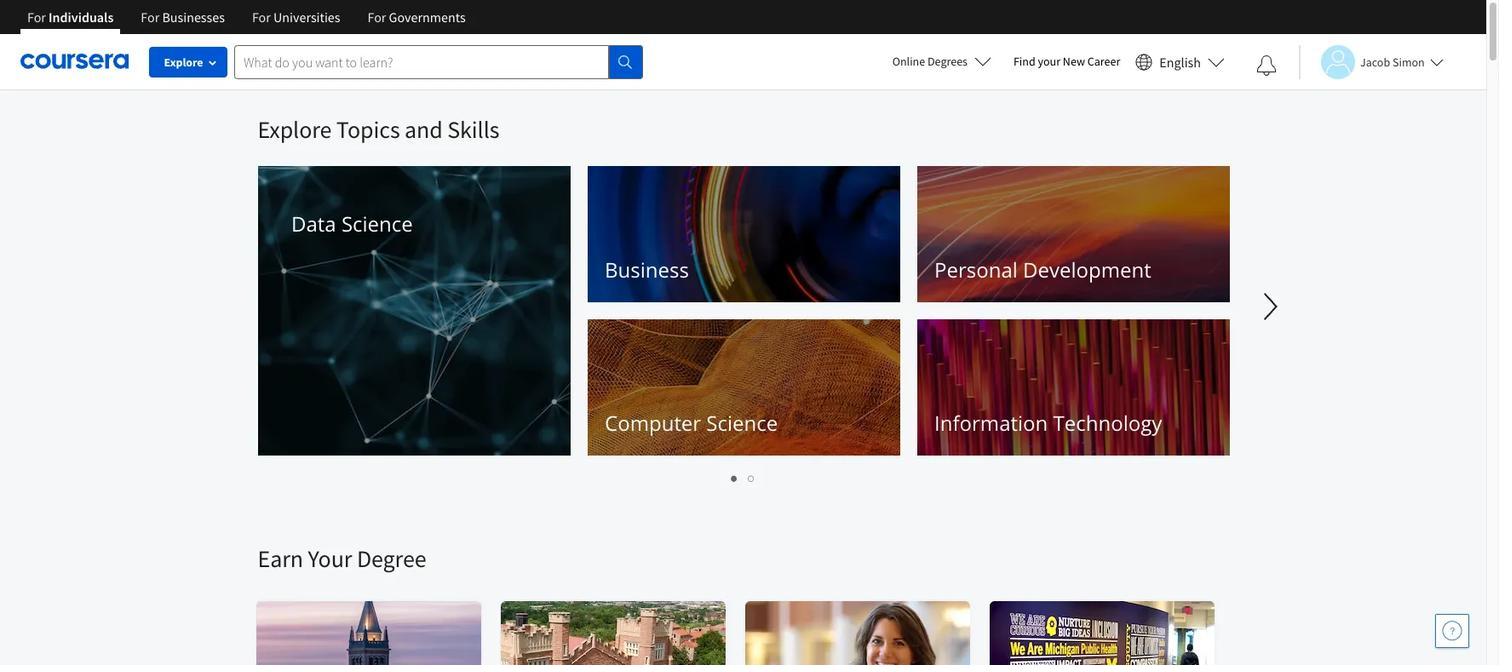 Task type: locate. For each thing, give the bounding box(es) containing it.
explore for explore topics and skills
[[258, 114, 332, 145]]

computer science image
[[588, 320, 900, 456]]

explore for explore
[[164, 55, 203, 70]]

and
[[405, 114, 443, 145]]

information
[[934, 409, 1048, 437]]

0 horizontal spatial explore
[[164, 55, 203, 70]]

jacob
[[1361, 54, 1391, 69]]

degree
[[357, 544, 426, 574]]

for
[[27, 9, 46, 26], [141, 9, 160, 26], [252, 9, 271, 26], [368, 9, 386, 26]]

list containing 1
[[258, 469, 1229, 488]]

explore down for businesses
[[164, 55, 203, 70]]

jacob simon
[[1361, 54, 1425, 69]]

degrees
[[928, 54, 968, 69]]

find your new career link
[[1005, 51, 1129, 72]]

1 horizontal spatial science
[[706, 409, 778, 437]]

businesses
[[162, 9, 225, 26]]

information technology
[[934, 409, 1162, 437]]

4 for from the left
[[368, 9, 386, 26]]

business link
[[588, 166, 900, 302]]

for left governments
[[368, 9, 386, 26]]

1 vertical spatial explore
[[258, 114, 332, 145]]

for left the universities
[[252, 9, 271, 26]]

personal development
[[934, 256, 1151, 284]]

science right the data
[[341, 210, 413, 238]]

1 for from the left
[[27, 9, 46, 26]]

2 for from the left
[[141, 9, 160, 26]]

master of business administration (imba) degree by university of illinois at urbana-champaign, image
[[745, 602, 971, 665]]

list
[[258, 469, 1229, 488]]

business image
[[588, 166, 900, 302]]

your
[[308, 544, 352, 574]]

personal development image
[[917, 166, 1230, 302]]

3 for from the left
[[252, 9, 271, 26]]

earn
[[258, 544, 303, 574]]

find your new career
[[1014, 54, 1121, 69]]

science for computer science
[[706, 409, 778, 437]]

science up 1
[[706, 409, 778, 437]]

0 vertical spatial science
[[341, 210, 413, 238]]

for for individuals
[[27, 9, 46, 26]]

online
[[893, 54, 926, 69]]

1
[[732, 470, 738, 487]]

explore
[[164, 55, 203, 70], [258, 114, 332, 145]]

english
[[1160, 53, 1201, 70]]

1 horizontal spatial explore
[[258, 114, 332, 145]]

coursera image
[[20, 48, 129, 75]]

earn your degree carousel element
[[249, 493, 1500, 665]]

new
[[1063, 54, 1086, 69]]

information technology link
[[917, 320, 1230, 456]]

0 horizontal spatial science
[[341, 210, 413, 238]]

0 vertical spatial explore
[[164, 55, 203, 70]]

explore inside dropdown button
[[164, 55, 203, 70]]

computer science link
[[588, 320, 900, 456]]

None search field
[[234, 45, 643, 79]]

data
[[291, 210, 336, 238]]

explore left topics
[[258, 114, 332, 145]]

1 button
[[726, 469, 743, 488]]

science
[[341, 210, 413, 238], [706, 409, 778, 437]]

english button
[[1129, 34, 1232, 89]]

1 vertical spatial science
[[706, 409, 778, 437]]

for businesses
[[141, 9, 225, 26]]

for left individuals
[[27, 9, 46, 26]]

skills
[[447, 114, 500, 145]]

computer science
[[605, 409, 778, 437]]

for left 'businesses'
[[141, 9, 160, 26]]



Task type: vqa. For each thing, say whether or not it's contained in the screenshot.
middle the by
no



Task type: describe. For each thing, give the bounding box(es) containing it.
explore button
[[149, 47, 228, 78]]

show notifications image
[[1257, 55, 1277, 76]]

next slide image
[[1250, 286, 1291, 327]]

master of science in computer science degree by university of colorado boulder, image
[[501, 602, 726, 665]]

computer
[[605, 409, 701, 437]]

online degrees button
[[879, 43, 1005, 80]]

master of public health degree by university of michigan, image
[[990, 602, 1215, 665]]

governments
[[389, 9, 466, 26]]

simon
[[1393, 54, 1425, 69]]

personal
[[934, 256, 1018, 284]]

data science
[[291, 210, 413, 238]]

for universities
[[252, 9, 340, 26]]

for governments
[[368, 9, 466, 26]]

find
[[1014, 54, 1036, 69]]

personal development link
[[917, 166, 1230, 302]]

for for businesses
[[141, 9, 160, 26]]

for individuals
[[27, 9, 114, 26]]

help center image
[[1443, 621, 1463, 642]]

banner navigation
[[14, 0, 479, 47]]

technology
[[1053, 409, 1162, 437]]

for for universities
[[252, 9, 271, 26]]

topics
[[336, 114, 400, 145]]

your
[[1038, 54, 1061, 69]]

science for data science
[[341, 210, 413, 238]]

earn your degree
[[258, 544, 426, 574]]

development
[[1023, 256, 1151, 284]]

What do you want to learn? text field
[[234, 45, 609, 79]]

explore topics and skills carousel element
[[249, 90, 1500, 493]]

universities
[[274, 9, 340, 26]]

business
[[605, 256, 689, 284]]

career
[[1088, 54, 1121, 69]]

2 button
[[743, 469, 760, 488]]

online degrees
[[893, 54, 968, 69]]

for for governments
[[368, 9, 386, 26]]

jacob simon button
[[1299, 45, 1444, 79]]

master of advanced study in engineering degree by university of california, berkeley, image
[[256, 602, 482, 665]]

data science image
[[258, 166, 570, 456]]

individuals
[[49, 9, 114, 26]]

explore topics and skills
[[258, 114, 500, 145]]

information technology image
[[917, 320, 1230, 456]]

list inside explore topics and skills carousel element
[[258, 469, 1229, 488]]

data science link
[[258, 166, 570, 456]]

2
[[749, 470, 755, 487]]



